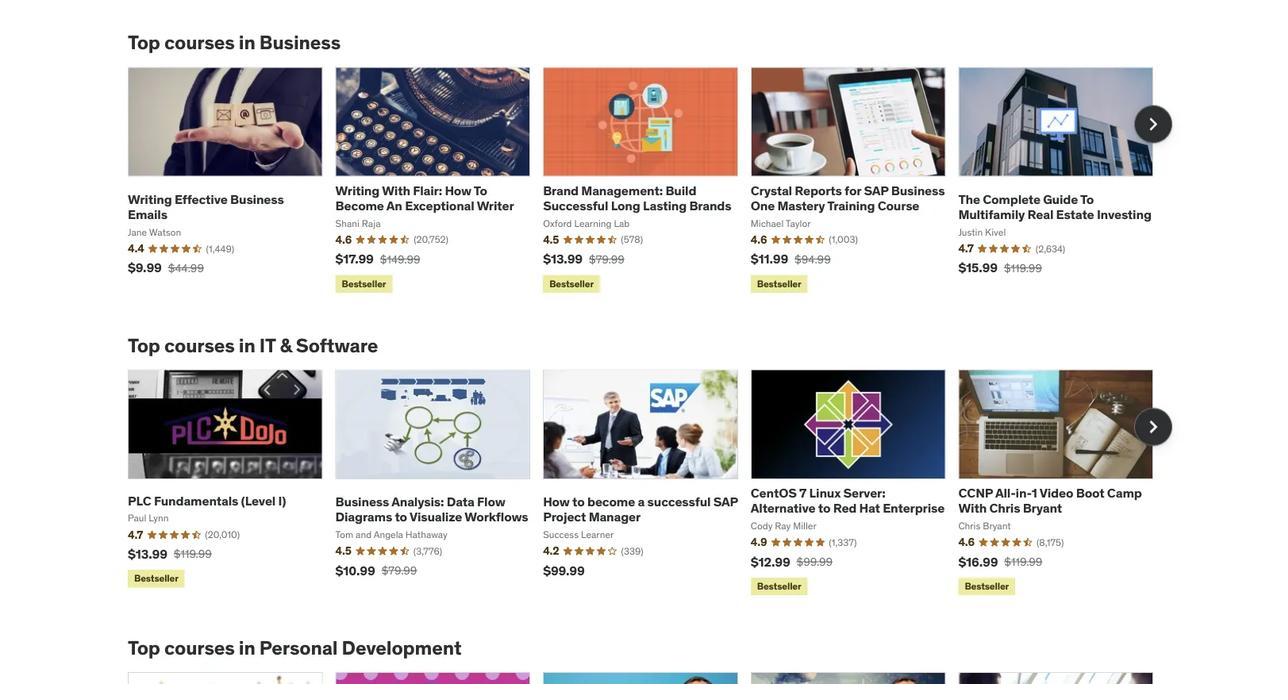 Task type: describe. For each thing, give the bounding box(es) containing it.
top for top courses in it & software
[[128, 333, 160, 357]]

management:
[[581, 182, 663, 198]]

next image for top courses in business
[[1141, 112, 1166, 137]]

plc fundamentals (level i)
[[128, 492, 286, 509]]

to inside the complete guide to multifamily real estate investing
[[1080, 191, 1094, 207]]

in for business
[[239, 31, 255, 54]]

with inside ccnp all-in-1 video boot camp with chris bryant
[[958, 500, 987, 516]]

how to become a successful sap project manager
[[543, 494, 738, 525]]

sap inside crystal reports for sap business one mastery training course
[[864, 182, 889, 198]]

linux
[[809, 485, 841, 501]]

writing for writing with flair: how to become an exceptional writer
[[335, 182, 380, 198]]

centos 7 linux server: alternative to red hat enterprise link
[[751, 485, 945, 516]]

build
[[665, 182, 696, 198]]

workflows
[[465, 509, 528, 525]]

guide
[[1043, 191, 1078, 207]]

writing effective business emails
[[128, 191, 284, 223]]

(level
[[241, 492, 276, 509]]

a
[[638, 494, 645, 510]]

how to become a successful sap project manager link
[[543, 494, 738, 525]]

carousel element for top courses in it & software
[[128, 370, 1172, 599]]

courses for business
[[164, 31, 235, 54]]

writing with flair: how to become an exceptional writer link
[[335, 182, 514, 214]]

sap inside how to become a successful sap project manager
[[713, 494, 738, 510]]

multifamily
[[958, 206, 1025, 223]]

estate
[[1056, 206, 1094, 223]]

all-
[[995, 485, 1016, 501]]

how inside how to become a successful sap project manager
[[543, 494, 570, 510]]

successful
[[543, 197, 608, 214]]

brand management: build successful long lasting brands
[[543, 182, 731, 214]]

writing for writing effective business emails
[[128, 191, 172, 207]]

fundamentals
[[154, 492, 238, 509]]

ccnp all-in-1 video boot camp with chris bryant
[[958, 485, 1142, 516]]

analysis:
[[392, 494, 444, 510]]

plc
[[128, 492, 151, 509]]

next image for top courses in it & software
[[1141, 414, 1166, 440]]

ccnp all-in-1 video boot camp with chris bryant link
[[958, 485, 1142, 516]]

&
[[280, 333, 292, 357]]

bryant
[[1023, 500, 1062, 516]]

the
[[958, 191, 980, 207]]

software
[[296, 333, 378, 357]]

1
[[1032, 485, 1037, 501]]

flow
[[477, 494, 505, 510]]

chris
[[989, 500, 1020, 516]]

video
[[1040, 485, 1073, 501]]

i)
[[278, 492, 286, 509]]

in-
[[1016, 485, 1032, 501]]

it
[[259, 333, 276, 357]]

business analysis: data flow diagrams to visualize workflows
[[335, 494, 528, 525]]

to for business analysis: data flow diagrams to visualize workflows
[[395, 509, 407, 525]]

hat
[[859, 500, 880, 516]]

the complete guide to multifamily real estate investing link
[[958, 191, 1152, 223]]

real
[[1028, 206, 1054, 223]]

one
[[751, 197, 775, 214]]

business analysis: data flow diagrams to visualize workflows link
[[335, 494, 528, 525]]

lasting
[[643, 197, 687, 214]]

crystal reports for sap business one mastery training course
[[751, 182, 945, 214]]



Task type: vqa. For each thing, say whether or not it's contained in the screenshot.
Apply Coupon button
no



Task type: locate. For each thing, give the bounding box(es) containing it.
to left visualize
[[395, 509, 407, 525]]

in for it
[[239, 333, 255, 357]]

2 vertical spatial top
[[128, 636, 160, 660]]

exceptional
[[405, 197, 474, 214]]

plc fundamentals (level i) link
[[128, 492, 286, 509]]

how
[[445, 182, 471, 198], [543, 494, 570, 510]]

1 next image from the top
[[1141, 112, 1166, 137]]

investing
[[1097, 206, 1152, 223]]

visualize
[[410, 509, 462, 525]]

2 courses from the top
[[164, 333, 235, 357]]

personal
[[259, 636, 338, 660]]

1 courses from the top
[[164, 31, 235, 54]]

successful
[[647, 494, 711, 510]]

2 next image from the top
[[1141, 414, 1166, 440]]

1 vertical spatial how
[[543, 494, 570, 510]]

with inside writing with flair: how to become an exceptional writer
[[382, 182, 410, 198]]

0 horizontal spatial sap
[[713, 494, 738, 510]]

3 courses from the top
[[164, 636, 235, 660]]

boot
[[1076, 485, 1104, 501]]

manager
[[589, 509, 641, 525]]

to inside how to become a successful sap project manager
[[572, 494, 585, 510]]

to for centos 7 linux server: alternative to red hat enterprise
[[818, 500, 831, 516]]

writing effective business emails link
[[128, 191, 284, 223]]

top for top courses in business
[[128, 31, 160, 54]]

how right flair:
[[445, 182, 471, 198]]

top
[[128, 31, 160, 54], [128, 333, 160, 357], [128, 636, 160, 660]]

red
[[833, 500, 857, 516]]

0 vertical spatial top
[[128, 31, 160, 54]]

2 carousel element from the top
[[128, 370, 1172, 599]]

become
[[335, 197, 384, 214]]

diagrams
[[335, 509, 392, 525]]

an
[[386, 197, 402, 214]]

brand
[[543, 182, 579, 198]]

1 vertical spatial courses
[[164, 333, 235, 357]]

to
[[474, 182, 487, 198], [1080, 191, 1094, 207]]

server:
[[843, 485, 885, 501]]

carousel element
[[128, 67, 1172, 296], [128, 370, 1172, 599]]

2 vertical spatial in
[[239, 636, 255, 660]]

to inside writing with flair: how to become an exceptional writer
[[474, 182, 487, 198]]

sap
[[864, 182, 889, 198], [713, 494, 738, 510]]

7
[[799, 485, 807, 501]]

camp
[[1107, 485, 1142, 501]]

become
[[587, 494, 635, 510]]

in
[[239, 31, 255, 54], [239, 333, 255, 357], [239, 636, 255, 660]]

top for top courses in personal development
[[128, 636, 160, 660]]

2 vertical spatial courses
[[164, 636, 235, 660]]

training
[[827, 197, 875, 214]]

courses for it
[[164, 333, 235, 357]]

to left 'red'
[[818, 500, 831, 516]]

1 horizontal spatial to
[[1080, 191, 1094, 207]]

alternative
[[751, 500, 816, 516]]

1 in from the top
[[239, 31, 255, 54]]

carousel element containing writing with flair: how to become an exceptional writer
[[128, 67, 1172, 296]]

to inside centos 7 linux server: alternative to red hat enterprise
[[818, 500, 831, 516]]

data
[[447, 494, 474, 510]]

to inside business analysis: data flow diagrams to visualize workflows
[[395, 509, 407, 525]]

0 vertical spatial with
[[382, 182, 410, 198]]

sap right successful
[[713, 494, 738, 510]]

for
[[845, 182, 861, 198]]

0 horizontal spatial writing
[[128, 191, 172, 207]]

business inside business analysis: data flow diagrams to visualize workflows
[[335, 494, 389, 510]]

courses for personal
[[164, 636, 235, 660]]

1 carousel element from the top
[[128, 67, 1172, 296]]

writing left an
[[335, 182, 380, 198]]

to left become
[[572, 494, 585, 510]]

0 horizontal spatial with
[[382, 182, 410, 198]]

writing left effective
[[128, 191, 172, 207]]

0 vertical spatial carousel element
[[128, 67, 1172, 296]]

to
[[572, 494, 585, 510], [818, 500, 831, 516], [395, 509, 407, 525]]

with
[[382, 182, 410, 198], [958, 500, 987, 516]]

3 in from the top
[[239, 636, 255, 660]]

course
[[878, 197, 919, 214]]

centos
[[751, 485, 797, 501]]

writer
[[477, 197, 514, 214]]

0 vertical spatial sap
[[864, 182, 889, 198]]

business inside the writing effective business emails
[[230, 191, 284, 207]]

business inside crystal reports for sap business one mastery training course
[[891, 182, 945, 198]]

how left become
[[543, 494, 570, 510]]

2 top from the top
[[128, 333, 160, 357]]

1 vertical spatial next image
[[1141, 414, 1166, 440]]

courses
[[164, 31, 235, 54], [164, 333, 235, 357], [164, 636, 235, 660]]

3 top from the top
[[128, 636, 160, 660]]

how inside writing with flair: how to become an exceptional writer
[[445, 182, 471, 198]]

0 vertical spatial how
[[445, 182, 471, 198]]

0 vertical spatial in
[[239, 31, 255, 54]]

1 vertical spatial with
[[958, 500, 987, 516]]

1 horizontal spatial to
[[572, 494, 585, 510]]

top courses in personal development
[[128, 636, 461, 660]]

1 horizontal spatial how
[[543, 494, 570, 510]]

1 horizontal spatial writing
[[335, 182, 380, 198]]

brand management: build successful long lasting brands link
[[543, 182, 731, 214]]

2 in from the top
[[239, 333, 255, 357]]

in for personal
[[239, 636, 255, 660]]

enterprise
[[883, 500, 945, 516]]

1 vertical spatial carousel element
[[128, 370, 1172, 599]]

long
[[611, 197, 640, 214]]

business
[[259, 31, 341, 54], [891, 182, 945, 198], [230, 191, 284, 207], [335, 494, 389, 510]]

1 vertical spatial in
[[239, 333, 255, 357]]

top courses in business
[[128, 31, 341, 54]]

crystal
[[751, 182, 792, 198]]

0 horizontal spatial to
[[474, 182, 487, 198]]

with left chris
[[958, 500, 987, 516]]

0 horizontal spatial how
[[445, 182, 471, 198]]

writing inside writing with flair: how to become an exceptional writer
[[335, 182, 380, 198]]

complete
[[983, 191, 1040, 207]]

carousel element containing centos 7 linux server: alternative to red hat enterprise
[[128, 370, 1172, 599]]

with left flair:
[[382, 182, 410, 198]]

flair:
[[413, 182, 442, 198]]

writing
[[335, 182, 380, 198], [128, 191, 172, 207]]

brands
[[689, 197, 731, 214]]

reports
[[795, 182, 842, 198]]

1 top from the top
[[128, 31, 160, 54]]

writing inside the writing effective business emails
[[128, 191, 172, 207]]

next image
[[1141, 112, 1166, 137], [1141, 414, 1166, 440]]

mastery
[[777, 197, 825, 214]]

project
[[543, 509, 586, 525]]

emails
[[128, 206, 167, 223]]

centos 7 linux server: alternative to red hat enterprise
[[751, 485, 945, 516]]

1 horizontal spatial with
[[958, 500, 987, 516]]

writing with flair: how to become an exceptional writer
[[335, 182, 514, 214]]

carousel element for top courses in business
[[128, 67, 1172, 296]]

effective
[[175, 191, 228, 207]]

ccnp
[[958, 485, 993, 501]]

0 vertical spatial next image
[[1141, 112, 1166, 137]]

to right flair:
[[474, 182, 487, 198]]

top courses in it & software
[[128, 333, 378, 357]]

1 vertical spatial sap
[[713, 494, 738, 510]]

1 horizontal spatial sap
[[864, 182, 889, 198]]

to right the guide
[[1080, 191, 1094, 207]]

crystal reports for sap business one mastery training course link
[[751, 182, 945, 214]]

1 vertical spatial top
[[128, 333, 160, 357]]

0 vertical spatial courses
[[164, 31, 235, 54]]

the complete guide to multifamily real estate investing
[[958, 191, 1152, 223]]

sap right 'for'
[[864, 182, 889, 198]]

development
[[342, 636, 461, 660]]

0 horizontal spatial to
[[395, 509, 407, 525]]

2 horizontal spatial to
[[818, 500, 831, 516]]



